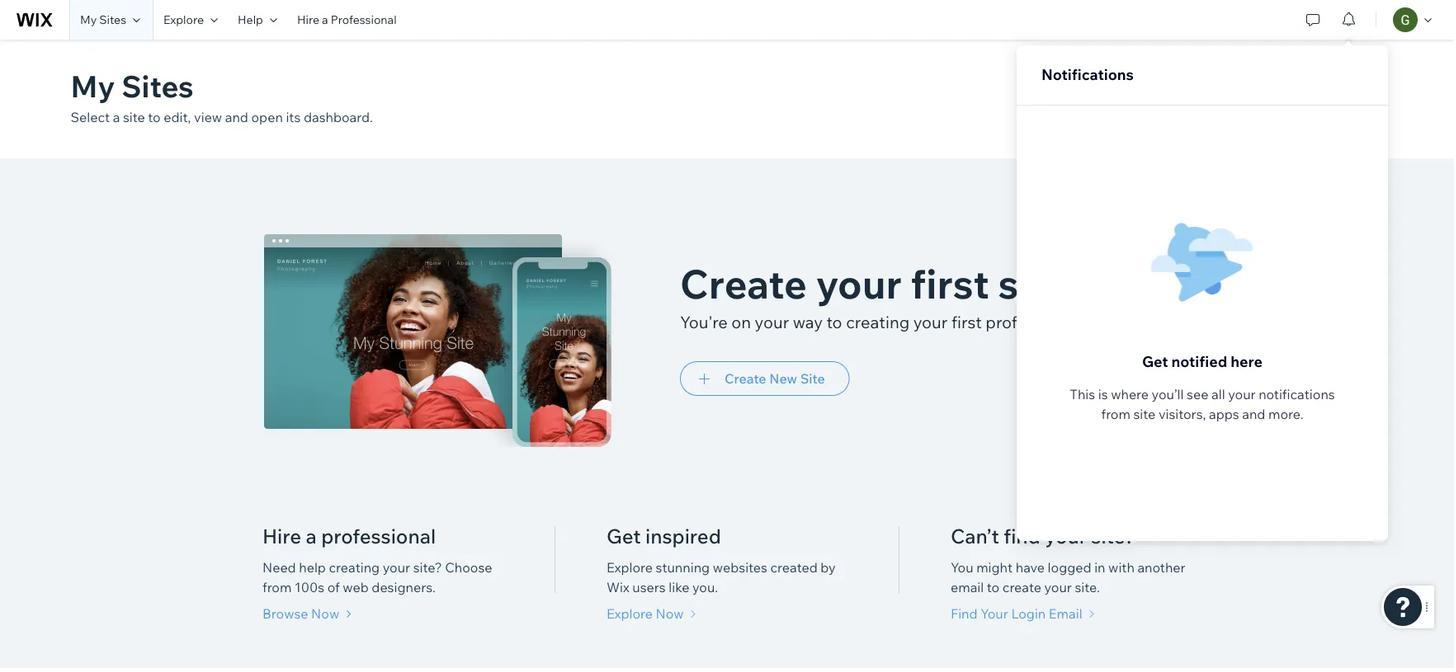 Task type: locate. For each thing, give the bounding box(es) containing it.
1 vertical spatial my
[[71, 67, 115, 104]]

to for create
[[827, 312, 843, 332]]

0 horizontal spatial creating
[[329, 560, 380, 576]]

create inside "button"
[[1079, 91, 1121, 107]]

to inside you might have logged in with another email to create your site.
[[987, 580, 1000, 596]]

and right view
[[225, 109, 248, 125]]

0 vertical spatial create new site button
[[1229, 84, 1384, 114]]

now down the like
[[656, 606, 684, 623]]

to
[[148, 109, 161, 125], [827, 312, 843, 332], [987, 580, 1000, 596]]

1 vertical spatial site
[[999, 259, 1068, 309]]

create your first site you're on your way to creating your first professional website.
[[680, 259, 1148, 332]]

where
[[1111, 386, 1149, 403]]

might
[[977, 560, 1013, 576]]

1 vertical spatial creating
[[329, 560, 380, 576]]

choose
[[445, 560, 492, 576]]

site.
[[1075, 580, 1100, 596]]

explore
[[164, 12, 204, 27], [607, 560, 653, 576], [607, 606, 653, 623]]

apps
[[1210, 406, 1240, 423]]

your inside this is where you'll see all your notifications from site visitors, apps and more.
[[1229, 386, 1256, 403]]

and inside my sites select a site to edit, view and open its dashboard.
[[225, 109, 248, 125]]

more.
[[1269, 406, 1304, 423]]

sites
[[99, 12, 126, 27], [122, 67, 194, 104]]

1 vertical spatial from
[[263, 580, 292, 596]]

2 vertical spatial explore
[[607, 606, 653, 623]]

0 horizontal spatial now
[[311, 606, 339, 623]]

your
[[981, 606, 1009, 623]]

to down might
[[987, 580, 1000, 596]]

explore up "wix"
[[607, 560, 653, 576]]

a inside the hire a professional link
[[322, 12, 328, 27]]

my inside my sites select a site to edit, view and open its dashboard.
[[71, 67, 115, 104]]

explore left help
[[164, 12, 204, 27]]

explore down "wix"
[[607, 606, 653, 623]]

1 horizontal spatial site?
[[1092, 524, 1136, 549]]

get
[[1143, 352, 1169, 371], [607, 524, 641, 549]]

0 horizontal spatial professional
[[321, 524, 436, 549]]

professional
[[986, 312, 1080, 332], [321, 524, 436, 549]]

from down is
[[1102, 406, 1131, 423]]

to inside create your first site you're on your way to creating your first professional website.
[[827, 312, 843, 332]]

explore for explore now
[[607, 606, 653, 623]]

to left edit, at the left top of the page
[[148, 109, 161, 125]]

1 horizontal spatial create new site button
[[1229, 84, 1384, 114]]

explore now
[[607, 606, 684, 623]]

you
[[951, 560, 974, 576]]

notifications
[[1042, 65, 1134, 83]]

0 vertical spatial from
[[1102, 406, 1131, 423]]

get up "wix"
[[607, 524, 641, 549]]

create new site button
[[1229, 84, 1384, 114], [680, 362, 850, 396]]

first
[[911, 259, 990, 309], [952, 312, 982, 332]]

and
[[225, 109, 248, 125], [1243, 406, 1266, 423]]

site?
[[1092, 524, 1136, 549], [413, 560, 442, 576]]

0 vertical spatial hire
[[297, 12, 319, 27]]

site inside create your first site you're on your way to creating your first professional website.
[[999, 259, 1068, 309]]

1 horizontal spatial get
[[1143, 352, 1169, 371]]

sites inside my sites select a site to edit, view and open its dashboard.
[[122, 67, 194, 104]]

1 vertical spatial hire
[[263, 524, 301, 549]]

0 horizontal spatial create new site
[[725, 371, 825, 387]]

my
[[80, 12, 97, 27], [71, 67, 115, 104]]

0 horizontal spatial site
[[123, 109, 145, 125]]

creating up web
[[329, 560, 380, 576]]

1 horizontal spatial new
[[1124, 91, 1152, 107]]

1 vertical spatial get
[[607, 524, 641, 549]]

2 vertical spatial a
[[306, 524, 317, 549]]

create your first site image
[[264, 234, 620, 447]]

0 vertical spatial site?
[[1092, 524, 1136, 549]]

like
[[669, 580, 690, 596]]

site
[[123, 109, 145, 125], [999, 259, 1068, 309], [1134, 406, 1156, 423]]

site
[[1340, 91, 1364, 107], [801, 371, 825, 387]]

1 horizontal spatial creating
[[846, 312, 910, 332]]

1 vertical spatial create new site
[[725, 371, 825, 387]]

0 horizontal spatial site
[[801, 371, 825, 387]]

1 now from the left
[[311, 606, 339, 623]]

a left the professional
[[322, 12, 328, 27]]

1 horizontal spatial from
[[1102, 406, 1131, 423]]

hire a professional
[[297, 12, 397, 27]]

all
[[1212, 386, 1226, 403]]

explore inside the 'explore stunning websites created by wix users like you.'
[[607, 560, 653, 576]]

1 horizontal spatial professional
[[986, 312, 1080, 332]]

1 horizontal spatial site
[[999, 259, 1068, 309]]

create
[[1079, 91, 1121, 107], [1264, 91, 1306, 107], [680, 259, 807, 309], [725, 371, 767, 387]]

explore for explore
[[164, 12, 204, 27]]

0 vertical spatial a
[[322, 12, 328, 27]]

0 horizontal spatial to
[[148, 109, 161, 125]]

new inside "button"
[[1124, 91, 1152, 107]]

a
[[322, 12, 328, 27], [113, 109, 120, 125], [306, 524, 317, 549]]

site? inside need help creating your site? choose from 100s of web designers.
[[413, 560, 442, 576]]

1 vertical spatial sites
[[122, 67, 194, 104]]

1 horizontal spatial a
[[306, 524, 317, 549]]

now
[[311, 606, 339, 623], [656, 606, 684, 623]]

site? up with
[[1092, 524, 1136, 549]]

0 horizontal spatial and
[[225, 109, 248, 125]]

wix
[[607, 580, 630, 596]]

a inside my sites select a site to edit, view and open its dashboard.
[[113, 109, 120, 125]]

1 horizontal spatial to
[[827, 312, 843, 332]]

from
[[1102, 406, 1131, 423], [263, 580, 292, 596]]

dashboard.
[[304, 109, 373, 125]]

site inside this is where you'll see all your notifications from site visitors, apps and more.
[[1134, 406, 1156, 423]]

hire up need
[[263, 524, 301, 549]]

0 vertical spatial site
[[1340, 91, 1364, 107]]

and right apps
[[1243, 406, 1266, 423]]

0 vertical spatial site
[[123, 109, 145, 125]]

2 horizontal spatial a
[[322, 12, 328, 27]]

creating
[[846, 312, 910, 332], [329, 560, 380, 576]]

this
[[1070, 386, 1096, 403]]

logged
[[1048, 560, 1092, 576]]

users
[[633, 580, 666, 596]]

0 vertical spatial sites
[[99, 12, 126, 27]]

your
[[816, 259, 902, 309], [755, 312, 789, 332], [914, 312, 948, 332], [1229, 386, 1256, 403], [1045, 524, 1087, 549], [383, 560, 410, 576], [1045, 580, 1072, 596]]

site? up designers.
[[413, 560, 442, 576]]

another
[[1138, 560, 1186, 576]]

1 horizontal spatial now
[[656, 606, 684, 623]]

site inside my sites select a site to edit, view and open its dashboard.
[[123, 109, 145, 125]]

1 horizontal spatial and
[[1243, 406, 1266, 423]]

0 vertical spatial professional
[[986, 312, 1080, 332]]

open
[[251, 109, 283, 125]]

from down need
[[263, 580, 292, 596]]

creating inside need help creating your site? choose from 100s of web designers.
[[329, 560, 380, 576]]

hire
[[297, 12, 319, 27], [263, 524, 301, 549]]

a right select
[[113, 109, 120, 125]]

get for get inspired
[[607, 524, 641, 549]]

0 vertical spatial creating
[[846, 312, 910, 332]]

to for you
[[987, 580, 1000, 596]]

1 vertical spatial to
[[827, 312, 843, 332]]

folder
[[1155, 91, 1195, 107]]

0 vertical spatial my
[[80, 12, 97, 27]]

0 vertical spatial explore
[[164, 12, 204, 27]]

0 horizontal spatial from
[[263, 580, 292, 596]]

stunning
[[656, 560, 710, 576]]

creating right way
[[846, 312, 910, 332]]

create new folder
[[1079, 91, 1195, 107]]

0 vertical spatial get
[[1143, 352, 1169, 371]]

0 horizontal spatial site?
[[413, 560, 442, 576]]

1 vertical spatial and
[[1243, 406, 1266, 423]]

2 horizontal spatial new
[[1309, 91, 1337, 107]]

0 vertical spatial to
[[148, 109, 161, 125]]

in
[[1095, 560, 1106, 576]]

professional inside create your first site you're on your way to creating your first professional website.
[[986, 312, 1080, 332]]

hire right help button at left top
[[297, 12, 319, 27]]

0 horizontal spatial get
[[607, 524, 641, 549]]

2 horizontal spatial to
[[987, 580, 1000, 596]]

0 vertical spatial create new site
[[1264, 91, 1364, 107]]

1 vertical spatial site?
[[413, 560, 442, 576]]

1 vertical spatial explore
[[607, 560, 653, 576]]

created
[[771, 560, 818, 576]]

1 vertical spatial a
[[113, 109, 120, 125]]

find your login email
[[951, 606, 1083, 623]]

sites for my sites
[[99, 12, 126, 27]]

2 horizontal spatial site
[[1134, 406, 1156, 423]]

a up help
[[306, 524, 317, 549]]

my for my sites select a site to edit, view and open its dashboard.
[[71, 67, 115, 104]]

1 vertical spatial create new site button
[[680, 362, 850, 396]]

get up you'll
[[1143, 352, 1169, 371]]

0 horizontal spatial a
[[113, 109, 120, 125]]

to inside my sites select a site to edit, view and open its dashboard.
[[148, 109, 161, 125]]

you're
[[680, 312, 728, 332]]

view
[[194, 109, 222, 125]]

get for get notified here
[[1143, 352, 1169, 371]]

0 vertical spatial and
[[225, 109, 248, 125]]

2 vertical spatial site
[[1134, 406, 1156, 423]]

now for inspired
[[656, 606, 684, 623]]

notifications
[[1259, 386, 1336, 403]]

create inside create your first site you're on your way to creating your first professional website.
[[680, 259, 807, 309]]

2 now from the left
[[656, 606, 684, 623]]

1 vertical spatial professional
[[321, 524, 436, 549]]

to right way
[[827, 312, 843, 332]]

create new site
[[1264, 91, 1364, 107], [725, 371, 825, 387]]

creating inside create your first site you're on your way to creating your first professional website.
[[846, 312, 910, 332]]

new
[[1124, 91, 1152, 107], [1309, 91, 1337, 107], [770, 371, 798, 387]]

is
[[1099, 386, 1108, 403]]

now down of
[[311, 606, 339, 623]]

2 vertical spatial to
[[987, 580, 1000, 596]]

hire a professional
[[263, 524, 436, 549]]

hire for hire a professional
[[263, 524, 301, 549]]



Task type: vqa. For each thing, say whether or not it's contained in the screenshot.
Browse Now
yes



Task type: describe. For each thing, give the bounding box(es) containing it.
visitors,
[[1159, 406, 1207, 423]]

hire for hire a professional
[[297, 12, 319, 27]]

from inside this is where you'll see all your notifications from site visitors, apps and more.
[[1102, 406, 1131, 423]]

100s
[[295, 580, 325, 596]]

0 horizontal spatial new
[[770, 371, 798, 387]]

help button
[[228, 0, 287, 40]]

a for hire a professional
[[322, 12, 328, 27]]

1 horizontal spatial create new site
[[1264, 91, 1364, 107]]

can't find your site?
[[951, 524, 1136, 549]]

your inside need help creating your site? choose from 100s of web designers.
[[383, 560, 410, 576]]

explore stunning websites created by wix users like you.
[[607, 560, 836, 596]]

see
[[1187, 386, 1209, 403]]

help
[[299, 560, 326, 576]]

with
[[1109, 560, 1135, 576]]

a for hire a professional
[[306, 524, 317, 549]]

1 horizontal spatial site
[[1340, 91, 1364, 107]]

my sites
[[80, 12, 126, 27]]

your inside you might have logged in with another email to create your site.
[[1045, 580, 1072, 596]]

its
[[286, 109, 301, 125]]

now for a
[[311, 606, 339, 623]]

email
[[1049, 606, 1083, 623]]

have
[[1016, 560, 1045, 576]]

from inside need help creating your site? choose from 100s of web designers.
[[263, 580, 292, 596]]

this is where you'll see all your notifications from site visitors, apps and more.
[[1070, 386, 1336, 423]]

you'll
[[1152, 386, 1184, 403]]

my sites select a site to edit, view and open its dashboard.
[[71, 67, 373, 125]]

web
[[343, 580, 369, 596]]

help
[[238, 12, 263, 27]]

0 vertical spatial first
[[911, 259, 990, 309]]

notified
[[1172, 352, 1228, 371]]

can't
[[951, 524, 1000, 549]]

you.
[[693, 580, 718, 596]]

create
[[1003, 580, 1042, 596]]

way
[[793, 312, 823, 332]]

sites for my sites select a site to edit, view and open its dashboard.
[[122, 67, 194, 104]]

find
[[1004, 524, 1041, 549]]

browse
[[263, 606, 308, 623]]

email
[[951, 580, 984, 596]]

here
[[1231, 352, 1263, 371]]

browse now
[[263, 606, 339, 623]]

select
[[71, 109, 110, 125]]

inspired
[[646, 524, 721, 549]]

get notified here
[[1143, 352, 1263, 371]]

of
[[327, 580, 340, 596]]

1 vertical spatial site
[[801, 371, 825, 387]]

and inside this is where you'll see all your notifications from site visitors, apps and more.
[[1243, 406, 1266, 423]]

get inspired
[[607, 524, 721, 549]]

my for my sites
[[80, 12, 97, 27]]

0 horizontal spatial create new site button
[[680, 362, 850, 396]]

1 vertical spatial first
[[952, 312, 982, 332]]

website.
[[1084, 312, 1148, 332]]

professional
[[331, 12, 397, 27]]

need help creating your site? choose from 100s of web designers.
[[263, 560, 492, 596]]

you might have logged in with another email to create your site.
[[951, 560, 1186, 596]]

edit,
[[164, 109, 191, 125]]

explore for explore stunning websites created by wix users like you.
[[607, 560, 653, 576]]

need
[[263, 560, 296, 576]]

on
[[732, 312, 751, 332]]

find
[[951, 606, 978, 623]]

hire a professional link
[[287, 0, 407, 40]]

login
[[1012, 606, 1046, 623]]

create new folder button
[[1044, 84, 1214, 114]]

by
[[821, 560, 836, 576]]

websites
[[713, 560, 768, 576]]

designers.
[[372, 580, 436, 596]]



